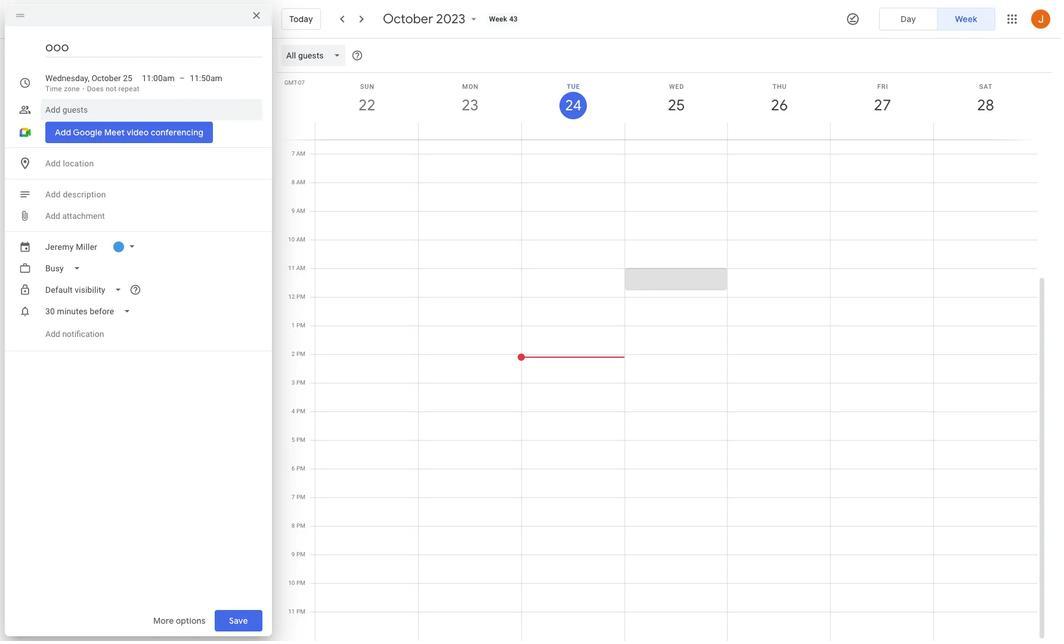 Task type: describe. For each thing, give the bounding box(es) containing it.
pm for 8 pm
[[297, 523, 305, 529]]

sat
[[980, 83, 993, 91]]

today
[[289, 14, 313, 24]]

11 for 11 pm
[[288, 609, 295, 615]]

28 column header
[[934, 73, 1038, 140]]

add attachment
[[45, 211, 105, 221]]

9 am
[[292, 208, 305, 214]]

23 column header
[[418, 73, 522, 140]]

description
[[63, 190, 106, 199]]

10 for 10 pm
[[288, 580, 295, 587]]

pm for 6 pm
[[297, 465, 305, 472]]

10 am
[[288, 236, 305, 243]]

sun
[[360, 83, 375, 91]]

miller
[[76, 242, 97, 252]]

wednesday, october 25
[[45, 73, 132, 83]]

monday, october 23 element
[[457, 92, 484, 119]]

22
[[358, 95, 375, 115]]

6 pm
[[292, 465, 305, 472]]

3 pm
[[292, 379, 305, 386]]

pm for 9 pm
[[297, 551, 305, 558]]

to element
[[179, 72, 185, 84]]

9 for 9 am
[[292, 208, 295, 214]]

attachment
[[62, 211, 105, 221]]

11:50am
[[190, 73, 222, 83]]

does
[[87, 85, 104, 93]]

5
[[292, 437, 295, 443]]

Week radio
[[937, 8, 996, 30]]

jeremy miller
[[45, 242, 97, 252]]

pm for 5 pm
[[297, 437, 305, 443]]

sun 22
[[358, 83, 375, 115]]

saturday, october 28 element
[[972, 92, 1000, 119]]

11 for 11 am
[[288, 265, 295, 271]]

today button
[[282, 5, 321, 33]]

wed 25
[[667, 83, 684, 115]]

sunday, october 22 element
[[353, 92, 381, 119]]

8 for 8 pm
[[292, 523, 295, 529]]

3
[[292, 379, 295, 386]]

25 column header
[[624, 73, 728, 140]]

11:00am
[[142, 73, 175, 83]]

7 pm
[[292, 494, 305, 501]]

week for week 43
[[489, 15, 508, 23]]

fri
[[878, 83, 889, 91]]

27
[[874, 95, 891, 115]]

thu 26
[[770, 83, 788, 115]]

pm for 12 pm
[[297, 294, 305, 300]]

add description
[[45, 190, 106, 199]]

7 for 7 pm
[[292, 494, 295, 501]]

26 column header
[[728, 73, 831, 140]]

9 pm
[[292, 551, 305, 558]]

0 horizontal spatial 25
[[123, 73, 132, 83]]

am for 8 am
[[296, 179, 305, 186]]

pm for 3 pm
[[297, 379, 305, 386]]

day
[[901, 14, 916, 24]]

add for add notification
[[45, 329, 60, 339]]

0 horizontal spatial october
[[92, 73, 121, 83]]

does not repeat
[[87, 85, 140, 93]]

24 column header
[[521, 73, 625, 140]]

9 for 9 pm
[[292, 551, 295, 558]]

2
[[292, 351, 295, 357]]

zone
[[64, 85, 80, 93]]

am for 7 am
[[296, 150, 305, 157]]

pm for 1 pm
[[297, 322, 305, 329]]

7 for 7 am
[[292, 150, 295, 157]]

tuesday, october 24, today element
[[560, 92, 587, 119]]

pm for 10 pm
[[297, 580, 305, 587]]

option group containing day
[[879, 8, 996, 30]]

24
[[565, 96, 581, 115]]

07
[[298, 79, 305, 86]]

wednesday,
[[45, 73, 89, 83]]

sat 28
[[977, 83, 994, 115]]

0 vertical spatial october
[[383, 11, 433, 27]]

add location
[[45, 159, 94, 168]]

add description button
[[41, 184, 263, 205]]

wednesday, october 25 element
[[663, 92, 690, 119]]

week 43
[[489, 15, 518, 23]]

pm for 11 pm
[[297, 609, 305, 615]]

add location button
[[41, 153, 263, 174]]



Task type: vqa. For each thing, say whether or not it's contained in the screenshot.
bottom 9
yes



Task type: locate. For each thing, give the bounding box(es) containing it.
Guests text field
[[45, 99, 258, 121]]

1 9 from the top
[[292, 208, 295, 214]]

pm for 4 pm
[[297, 408, 305, 415]]

pm down 8 pm
[[297, 551, 305, 558]]

am up '9 am'
[[296, 179, 305, 186]]

2023
[[436, 11, 465, 27]]

pm down 9 pm
[[297, 580, 305, 587]]

2 pm from the top
[[297, 322, 305, 329]]

3 pm from the top
[[297, 351, 305, 357]]

am up 8 am
[[296, 150, 305, 157]]

1 11 from the top
[[288, 265, 295, 271]]

6
[[292, 465, 295, 472]]

10 pm
[[288, 580, 305, 587]]

1 horizontal spatial october
[[383, 11, 433, 27]]

12 pm
[[288, 294, 305, 300]]

11 down 10 pm
[[288, 609, 295, 615]]

2 pm
[[292, 351, 305, 357]]

10
[[288, 236, 295, 243], [288, 580, 295, 587]]

1 am from the top
[[296, 150, 305, 157]]

repeat
[[118, 85, 140, 93]]

add left attachment on the left top of the page
[[45, 211, 60, 221]]

am
[[296, 150, 305, 157], [296, 179, 305, 186], [296, 208, 305, 214], [296, 236, 305, 243], [296, 265, 305, 271]]

friday, october 27 element
[[869, 92, 897, 119]]

pm up 8 pm
[[297, 494, 305, 501]]

jeremy
[[45, 242, 74, 252]]

6 pm from the top
[[297, 437, 305, 443]]

1 vertical spatial 11
[[288, 609, 295, 615]]

28
[[977, 95, 994, 115]]

1 pm
[[292, 322, 305, 329]]

None field
[[282, 45, 350, 66], [41, 258, 90, 279], [41, 279, 132, 301], [41, 301, 140, 322], [282, 45, 350, 66], [41, 258, 90, 279], [41, 279, 132, 301], [41, 301, 140, 322]]

tue
[[567, 83, 580, 91]]

8
[[292, 179, 295, 186], [292, 523, 295, 529]]

1 8 from the top
[[292, 179, 295, 186]]

1 vertical spatial 10
[[288, 580, 295, 587]]

add
[[45, 159, 61, 168], [45, 190, 61, 199], [45, 211, 60, 221], [45, 329, 60, 339]]

4 pm
[[292, 408, 305, 415]]

2 9 from the top
[[292, 551, 295, 558]]

week right day option
[[955, 14, 978, 24]]

thu
[[773, 83, 787, 91]]

10 for 10 am
[[288, 236, 295, 243]]

week inside radio
[[955, 14, 978, 24]]

pm for 7 pm
[[297, 494, 305, 501]]

8 am
[[292, 179, 305, 186]]

pm right the 4
[[297, 408, 305, 415]]

4 add from the top
[[45, 329, 60, 339]]

25 inside wed 25
[[667, 95, 684, 115]]

1 vertical spatial 25
[[667, 95, 684, 115]]

add for add location
[[45, 159, 61, 168]]

Add title text field
[[45, 38, 263, 56]]

pm down 10 pm
[[297, 609, 305, 615]]

7 up 8 am
[[292, 150, 295, 157]]

add up add attachment button
[[45, 190, 61, 199]]

october left 2023
[[383, 11, 433, 27]]

am down '9 am'
[[296, 236, 305, 243]]

pm down 7 pm
[[297, 523, 305, 529]]

thursday, october 26 element
[[766, 92, 793, 119]]

add for add description
[[45, 190, 61, 199]]

1
[[292, 322, 295, 329]]

Day radio
[[879, 8, 938, 30]]

4 am from the top
[[296, 236, 305, 243]]

grid
[[277, 39, 1047, 641]]

pm for 2 pm
[[297, 351, 305, 357]]

8 pm from the top
[[297, 494, 305, 501]]

add notification button
[[41, 320, 109, 348]]

am for 11 am
[[296, 265, 305, 271]]

mon 23
[[461, 83, 479, 115]]

8 down 7 pm
[[292, 523, 295, 529]]

gmt-07
[[284, 79, 305, 86]]

october up not
[[92, 73, 121, 83]]

tue 24
[[565, 83, 581, 115]]

october 2023 button
[[378, 11, 484, 27]]

0 vertical spatial 10
[[288, 236, 295, 243]]

2 add from the top
[[45, 190, 61, 199]]

2 10 from the top
[[288, 580, 295, 587]]

2 am from the top
[[296, 179, 305, 186]]

time zone
[[45, 85, 80, 93]]

am down 8 am
[[296, 208, 305, 214]]

11 pm from the top
[[297, 580, 305, 587]]

1 horizontal spatial 25
[[667, 95, 684, 115]]

am up 12 pm
[[296, 265, 305, 271]]

7 pm from the top
[[297, 465, 305, 472]]

5 pm
[[292, 437, 305, 443]]

9 pm from the top
[[297, 523, 305, 529]]

11
[[288, 265, 295, 271], [288, 609, 295, 615]]

1 vertical spatial 7
[[292, 494, 295, 501]]

add notification
[[45, 329, 104, 339]]

am for 9 am
[[296, 208, 305, 214]]

1 vertical spatial 9
[[292, 551, 295, 558]]

8 pm
[[292, 523, 305, 529]]

1 pm from the top
[[297, 294, 305, 300]]

add for add attachment
[[45, 211, 60, 221]]

0 horizontal spatial week
[[489, 15, 508, 23]]

11 am
[[288, 265, 305, 271]]

1 vertical spatial 8
[[292, 523, 295, 529]]

0 vertical spatial 11
[[288, 265, 295, 271]]

1 vertical spatial october
[[92, 73, 121, 83]]

1 7 from the top
[[292, 150, 295, 157]]

gmt-
[[284, 79, 298, 86]]

4
[[292, 408, 295, 415]]

option group
[[879, 8, 996, 30]]

26
[[770, 95, 788, 115]]

25
[[123, 73, 132, 83], [667, 95, 684, 115]]

add left 'notification'
[[45, 329, 60, 339]]

add inside button
[[45, 211, 60, 221]]

location
[[63, 159, 94, 168]]

0 vertical spatial 7
[[292, 150, 295, 157]]

–
[[179, 73, 185, 83]]

2 11 from the top
[[288, 609, 295, 615]]

11:00am – 11:50am
[[142, 73, 222, 83]]

9 up 10 am in the left of the page
[[292, 208, 295, 214]]

7 down 6 at the bottom of the page
[[292, 494, 295, 501]]

0 vertical spatial 25
[[123, 73, 132, 83]]

week for week
[[955, 14, 978, 24]]

10 up 11 am
[[288, 236, 295, 243]]

5 pm from the top
[[297, 408, 305, 415]]

not
[[106, 85, 117, 93]]

12
[[288, 294, 295, 300]]

1 10 from the top
[[288, 236, 295, 243]]

25 down wed
[[667, 95, 684, 115]]

3 add from the top
[[45, 211, 60, 221]]

pm right "2"
[[297, 351, 305, 357]]

5 am from the top
[[296, 265, 305, 271]]

3 am from the top
[[296, 208, 305, 214]]

pm
[[297, 294, 305, 300], [297, 322, 305, 329], [297, 351, 305, 357], [297, 379, 305, 386], [297, 408, 305, 415], [297, 437, 305, 443], [297, 465, 305, 472], [297, 494, 305, 501], [297, 523, 305, 529], [297, 551, 305, 558], [297, 580, 305, 587], [297, 609, 305, 615]]

4 pm from the top
[[297, 379, 305, 386]]

11 pm
[[288, 609, 305, 615]]

add left location
[[45, 159, 61, 168]]

22 column header
[[315, 73, 419, 140]]

11 up 12
[[288, 265, 295, 271]]

am for 10 am
[[296, 236, 305, 243]]

7
[[292, 150, 295, 157], [292, 494, 295, 501]]

pm right 12
[[297, 294, 305, 300]]

october
[[383, 11, 433, 27], [92, 73, 121, 83]]

23
[[461, 95, 478, 115]]

notification
[[62, 329, 104, 339]]

week left 43
[[489, 15, 508, 23]]

7 am
[[292, 150, 305, 157]]

27 column header
[[831, 73, 934, 140]]

9
[[292, 208, 295, 214], [292, 551, 295, 558]]

pm right 6 at the bottom of the page
[[297, 465, 305, 472]]

8 up '9 am'
[[292, 179, 295, 186]]

25 up repeat
[[123, 73, 132, 83]]

12 pm from the top
[[297, 609, 305, 615]]

fri 27
[[874, 83, 891, 115]]

1 add from the top
[[45, 159, 61, 168]]

add inside button
[[45, 329, 60, 339]]

grid containing 22
[[277, 39, 1047, 641]]

wed
[[669, 83, 684, 91]]

pm right 1
[[297, 322, 305, 329]]

mon
[[462, 83, 479, 91]]

9 up 10 pm
[[292, 551, 295, 558]]

week
[[955, 14, 978, 24], [489, 15, 508, 23]]

1 horizontal spatial week
[[955, 14, 978, 24]]

october 2023
[[383, 11, 465, 27]]

2 8 from the top
[[292, 523, 295, 529]]

10 pm from the top
[[297, 551, 305, 558]]

43
[[510, 15, 518, 23]]

time
[[45, 85, 62, 93]]

pm right 5
[[297, 437, 305, 443]]

0 vertical spatial 9
[[292, 208, 295, 214]]

2 7 from the top
[[292, 494, 295, 501]]

pm right 3
[[297, 379, 305, 386]]

add attachment button
[[41, 205, 110, 227]]

10 up 11 pm
[[288, 580, 295, 587]]

0 vertical spatial 8
[[292, 179, 295, 186]]

8 for 8 am
[[292, 179, 295, 186]]



